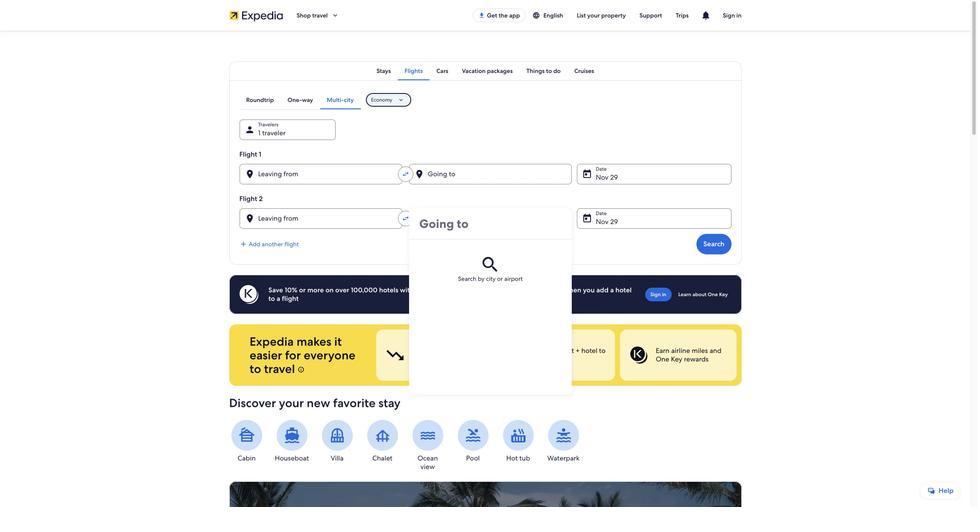 Task type: describe. For each thing, give the bounding box(es) containing it.
flight 2
[[239, 194, 263, 203]]

shop travel
[[297, 12, 328, 19]]

app
[[509, 12, 520, 19]]

hotel inside bundle flight + hotel to save
[[581, 346, 597, 355]]

members
[[483, 286, 513, 295]]

one-way link
[[281, 91, 320, 109]]

english
[[543, 12, 563, 19]]

discover your new favorite stay
[[229, 395, 401, 411]]

on
[[326, 286, 334, 295]]

add
[[249, 240, 260, 248]]

list your property
[[577, 12, 626, 19]]

main content containing expedia makes it easier for everyone to travel
[[0, 31, 971, 507]]

1 horizontal spatial a
[[610, 286, 614, 295]]

your for list
[[587, 12, 600, 19]]

for
[[285, 348, 301, 363]]

packages
[[487, 67, 513, 75]]

houseboat
[[275, 454, 309, 463]]

prices.
[[444, 286, 465, 295]]

sign in inside sign in dropdown button
[[723, 12, 742, 19]]

sign in inside sign in link
[[650, 291, 666, 298]]

tub
[[519, 454, 530, 463]]

hotels
[[379, 286, 398, 295]]

key inside 'earn airline miles and one key rewards'
[[671, 355, 682, 364]]

learn about one key
[[678, 291, 728, 298]]

roundtrip
[[246, 96, 274, 104]]

when
[[564, 286, 581, 295]]

your for discover
[[279, 395, 304, 411]]

add
[[596, 286, 609, 295]]

stays link
[[370, 62, 398, 80]]

traveler
[[262, 129, 286, 138]]

villa
[[331, 454, 344, 463]]

vacation packages
[[462, 67, 513, 75]]

vacation packages link
[[455, 62, 520, 80]]

pool
[[466, 454, 480, 463]]

airline
[[671, 346, 690, 355]]

30%
[[548, 286, 562, 295]]

ocean view button
[[410, 420, 445, 472]]

by
[[478, 275, 485, 283]]

to left the 10% on the left
[[268, 294, 275, 303]]

learn
[[678, 291, 691, 298]]

nov for flight 1
[[596, 173, 609, 182]]

flight for flight 1
[[239, 150, 257, 159]]

100,000
[[351, 286, 378, 295]]

ocean view
[[418, 454, 438, 472]]

english button
[[526, 8, 570, 23]]

support link
[[633, 8, 669, 23]]

cruises
[[574, 67, 594, 75]]

sign inside dropdown button
[[723, 12, 735, 19]]

shop
[[297, 12, 311, 19]]

save inside bundle flight + hotel to save
[[534, 355, 547, 364]]

hot tub button
[[501, 420, 536, 463]]

add another flight button
[[239, 240, 299, 248]]

0 horizontal spatial a
[[277, 294, 280, 303]]

save
[[268, 286, 283, 295]]

with
[[400, 286, 414, 295]]

flight 1
[[239, 150, 261, 159]]

economy
[[371, 97, 392, 103]]

or inside save 10% or more on over 100,000 hotels with member prices. also, members save up to 30% when you add a hotel to a flight
[[299, 286, 306, 295]]

tab list containing roundtrip
[[239, 91, 361, 109]]

ocean
[[418, 454, 438, 463]]

flights
[[405, 67, 423, 75]]

vacation
[[462, 67, 486, 75]]

29 for 1
[[610, 173, 618, 182]]

bundle flight + hotel to save
[[534, 346, 605, 364]]

earn
[[656, 346, 669, 355]]

multi-city link
[[320, 91, 361, 109]]

everyone
[[304, 348, 356, 363]]

1 traveler button
[[239, 120, 335, 140]]

property
[[601, 12, 626, 19]]

miles
[[692, 346, 708, 355]]

cabin button
[[229, 420, 264, 463]]

search for search by city or airport
[[458, 275, 476, 283]]

+
[[576, 346, 580, 355]]

tab list containing stays
[[229, 62, 742, 80]]

hot tub
[[506, 454, 530, 463]]

small image
[[532, 12, 540, 19]]

1 horizontal spatial or
[[497, 275, 503, 283]]

communication center icon image
[[701, 10, 711, 21]]

travel sale activities deals image
[[229, 482, 742, 507]]

chalet button
[[365, 420, 400, 463]]

cabin
[[238, 454, 256, 463]]

travel inside dropdown button
[[312, 12, 328, 19]]

0 vertical spatial flight
[[285, 240, 299, 248]]

10%
[[285, 286, 297, 295]]

nov 29 for flight 1
[[596, 173, 618, 182]]

pool button
[[455, 420, 491, 463]]

over
[[335, 286, 349, 295]]

1 horizontal spatial key
[[719, 291, 728, 298]]

flights link
[[398, 62, 430, 80]]

download the app button image
[[478, 12, 485, 19]]

flight for flight 2
[[239, 194, 257, 203]]

in inside sign in dropdown button
[[737, 12, 742, 19]]

in inside sign in link
[[662, 291, 666, 298]]

multi-
[[327, 96, 344, 104]]

1 inside dropdown button
[[258, 129, 261, 138]]



Task type: locate. For each thing, give the bounding box(es) containing it.
discover
[[229, 395, 276, 411]]

0 horizontal spatial one
[[656, 355, 669, 364]]

hotel inside save 10% or more on over 100,000 hotels with member prices. also, members save up to 30% when you add a hotel to a flight
[[615, 286, 632, 295]]

more
[[307, 286, 324, 295]]

1 vertical spatial sign in
[[650, 291, 666, 298]]

0 vertical spatial nov 29 button
[[577, 164, 731, 185]]

0 vertical spatial sign
[[723, 12, 735, 19]]

1 vertical spatial nov 29 button
[[577, 208, 731, 229]]

trailing image
[[331, 12, 339, 19]]

cars link
[[430, 62, 455, 80]]

trips
[[676, 12, 689, 19]]

to down expedia
[[250, 361, 261, 377]]

0 vertical spatial save
[[515, 286, 528, 295]]

1 vertical spatial flight
[[239, 194, 257, 203]]

1 swap origin and destination values image from the top
[[402, 170, 410, 178]]

hotel right add
[[615, 286, 632, 295]]

1 vertical spatial hotel
[[581, 346, 597, 355]]

2 nov from the top
[[596, 217, 609, 226]]

to inside expedia makes it easier for everyone to travel
[[250, 361, 261, 377]]

city left economy
[[344, 96, 354, 104]]

search button
[[697, 234, 731, 255]]

1 horizontal spatial one
[[708, 291, 718, 298]]

1 horizontal spatial in
[[737, 12, 742, 19]]

one
[[708, 291, 718, 298], [656, 355, 669, 364]]

1 vertical spatial tab list
[[239, 91, 361, 109]]

search by city or airport
[[458, 275, 523, 283]]

search inside button
[[703, 240, 725, 249]]

to right +
[[599, 346, 605, 355]]

1 vertical spatial save
[[534, 355, 547, 364]]

one inside 'earn airline miles and one key rewards'
[[656, 355, 669, 364]]

1 vertical spatial your
[[279, 395, 304, 411]]

0 vertical spatial hotel
[[615, 286, 632, 295]]

save 10% or more on over 100,000 hotels with member prices. also, members save up to 30% when you add a hotel to a flight
[[268, 286, 632, 303]]

1 vertical spatial 1
[[259, 150, 261, 159]]

way
[[302, 96, 313, 104]]

flight
[[239, 150, 257, 159], [239, 194, 257, 203]]

0 vertical spatial in
[[737, 12, 742, 19]]

2 29 from the top
[[610, 217, 618, 226]]

travel left xsmall image at the left of the page
[[264, 361, 295, 377]]

and
[[709, 346, 721, 355]]

expedia makes it easier for everyone to travel
[[250, 334, 356, 377]]

hotel
[[615, 286, 632, 295], [581, 346, 597, 355]]

learn about one key link
[[675, 288, 731, 302]]

makes
[[297, 334, 331, 349]]

city right the "by"
[[486, 275, 496, 283]]

0 vertical spatial city
[[344, 96, 354, 104]]

your left new
[[279, 395, 304, 411]]

easier
[[250, 348, 282, 363]]

flight left the more
[[282, 294, 299, 303]]

1 vertical spatial 29
[[610, 217, 618, 226]]

1 horizontal spatial sign in
[[723, 12, 742, 19]]

1 vertical spatial nov 29
[[596, 217, 618, 226]]

view
[[421, 463, 435, 472]]

0 vertical spatial travel
[[312, 12, 328, 19]]

sign
[[723, 12, 735, 19], [650, 291, 661, 298]]

0 horizontal spatial sign in
[[650, 291, 666, 298]]

0 horizontal spatial in
[[662, 291, 666, 298]]

0 horizontal spatial city
[[344, 96, 354, 104]]

1 vertical spatial key
[[671, 355, 682, 364]]

0 vertical spatial swap origin and destination values image
[[402, 170, 410, 178]]

0 horizontal spatial your
[[279, 395, 304, 411]]

airport
[[504, 275, 523, 283]]

0 vertical spatial 29
[[610, 173, 618, 182]]

0 vertical spatial nov 29
[[596, 173, 618, 182]]

also,
[[466, 286, 482, 295]]

expedia logo image
[[229, 9, 283, 21]]

sign in left learn
[[650, 291, 666, 298]]

flight left +
[[557, 346, 574, 355]]

up
[[530, 286, 538, 295]]

a left the 10% on the left
[[277, 294, 280, 303]]

city
[[344, 96, 354, 104], [486, 275, 496, 283]]

in
[[737, 12, 742, 19], [662, 291, 666, 298]]

1 nov 29 from the top
[[596, 173, 618, 182]]

key right about
[[719, 291, 728, 298]]

to left do
[[546, 67, 552, 75]]

or
[[497, 275, 503, 283], [299, 286, 306, 295]]

flight inside save 10% or more on over 100,000 hotels with member prices. also, members save up to 30% when you add a hotel to a flight
[[282, 294, 299, 303]]

0 horizontal spatial sign
[[650, 291, 661, 298]]

2 vertical spatial flight
[[557, 346, 574, 355]]

one right about
[[708, 291, 718, 298]]

2 nov 29 from the top
[[596, 217, 618, 226]]

support
[[640, 12, 662, 19]]

1 vertical spatial one
[[656, 355, 669, 364]]

get the app
[[487, 12, 520, 19]]

sign right communication center icon
[[723, 12, 735, 19]]

medium image
[[239, 240, 247, 248]]

flight
[[285, 240, 299, 248], [282, 294, 299, 303], [557, 346, 574, 355]]

swap origin and destination values image for 1
[[402, 170, 410, 178]]

your right list
[[587, 12, 600, 19]]

or right the 10% on the left
[[299, 286, 306, 295]]

earn airline miles and one key rewards
[[656, 346, 721, 364]]

bundle
[[534, 346, 556, 355]]

stays
[[377, 67, 391, 75]]

key right earn on the right bottom of the page
[[671, 355, 682, 364]]

1 29 from the top
[[610, 173, 618, 182]]

2
[[259, 194, 263, 203]]

2 swap origin and destination values image from the top
[[402, 215, 410, 223]]

swap origin and destination values image for 2
[[402, 215, 410, 223]]

0 vertical spatial search
[[703, 240, 725, 249]]

0 vertical spatial 1
[[258, 129, 261, 138]]

add another flight
[[249, 240, 299, 248]]

1 horizontal spatial your
[[587, 12, 600, 19]]

29 for 2
[[610, 217, 618, 226]]

one left airline
[[656, 355, 669, 364]]

1 nov from the top
[[596, 173, 609, 182]]

cruises link
[[568, 62, 601, 80]]

nov
[[596, 173, 609, 182], [596, 217, 609, 226]]

main content
[[0, 31, 971, 507]]

to
[[546, 67, 552, 75], [540, 286, 547, 295], [268, 294, 275, 303], [599, 346, 605, 355], [250, 361, 261, 377]]

0 horizontal spatial or
[[299, 286, 306, 295]]

do
[[553, 67, 561, 75]]

0 vertical spatial or
[[497, 275, 503, 283]]

in left learn
[[662, 291, 666, 298]]

favorite
[[333, 395, 376, 411]]

xsmall image
[[298, 366, 305, 373]]

nov 29 for flight 2
[[596, 217, 618, 226]]

about
[[693, 291, 707, 298]]

to right up
[[540, 286, 547, 295]]

2 nov 29 button from the top
[[577, 208, 731, 229]]

0 vertical spatial one
[[708, 291, 718, 298]]

list
[[577, 12, 586, 19]]

nov 29 button for 1
[[577, 164, 731, 185]]

1 vertical spatial or
[[299, 286, 306, 295]]

one-way
[[288, 96, 313, 104]]

cars
[[437, 67, 448, 75]]

1 horizontal spatial hotel
[[615, 286, 632, 295]]

1 horizontal spatial city
[[486, 275, 496, 283]]

2 flight from the top
[[239, 194, 257, 203]]

1 down 1 traveler
[[259, 150, 261, 159]]

multi-city
[[327, 96, 354, 104]]

1 vertical spatial flight
[[282, 294, 299, 303]]

to inside bundle flight + hotel to save
[[599, 346, 605, 355]]

0 horizontal spatial hotel
[[581, 346, 597, 355]]

0 horizontal spatial travel
[[264, 361, 295, 377]]

0 vertical spatial tab list
[[229, 62, 742, 80]]

flight inside bundle flight + hotel to save
[[557, 346, 574, 355]]

1 vertical spatial travel
[[264, 361, 295, 377]]

one-
[[288, 96, 302, 104]]

1 vertical spatial city
[[486, 275, 496, 283]]

get the app link
[[473, 9, 526, 22]]

sign in button
[[716, 5, 748, 26]]

sign in right communication center icon
[[723, 12, 742, 19]]

nov 29 button
[[577, 164, 731, 185], [577, 208, 731, 229]]

houseboat button
[[274, 420, 309, 463]]

0 vertical spatial key
[[719, 291, 728, 298]]

travel inside expedia makes it easier for everyone to travel
[[264, 361, 295, 377]]

a right add
[[610, 286, 614, 295]]

chalet
[[372, 454, 392, 463]]

nov 29
[[596, 173, 618, 182], [596, 217, 618, 226]]

1 horizontal spatial travel
[[312, 12, 328, 19]]

search for search
[[703, 240, 725, 249]]

things to do
[[527, 67, 561, 75]]

trips link
[[669, 8, 696, 23]]

1 flight from the top
[[239, 150, 257, 159]]

1 vertical spatial sign
[[650, 291, 661, 298]]

stay
[[379, 395, 401, 411]]

economy button
[[366, 93, 411, 107]]

travel
[[312, 12, 328, 19], [264, 361, 295, 377]]

get
[[487, 12, 497, 19]]

0 vertical spatial nov
[[596, 173, 609, 182]]

nov 29 button for 2
[[577, 208, 731, 229]]

1 nov 29 button from the top
[[577, 164, 731, 185]]

in right communication center icon
[[737, 12, 742, 19]]

shop travel button
[[290, 5, 346, 26]]

1 vertical spatial search
[[458, 275, 476, 283]]

hot
[[506, 454, 518, 463]]

tab list
[[229, 62, 742, 80], [239, 91, 361, 109]]

3 out of 3 element
[[620, 330, 737, 381]]

new
[[307, 395, 330, 411]]

villa button
[[320, 420, 355, 463]]

another
[[262, 240, 283, 248]]

swap origin and destination values image
[[402, 170, 410, 178], [402, 215, 410, 223]]

0 vertical spatial flight
[[239, 150, 257, 159]]

hotel right +
[[581, 346, 597, 355]]

1 left traveler
[[258, 129, 261, 138]]

things to do link
[[520, 62, 568, 80]]

rewards
[[684, 355, 708, 364]]

1 out of 3 element
[[376, 330, 493, 381]]

1 vertical spatial in
[[662, 291, 666, 298]]

or up members
[[497, 275, 503, 283]]

1 horizontal spatial sign
[[723, 12, 735, 19]]

29
[[610, 173, 618, 182], [610, 217, 618, 226]]

1 vertical spatial swap origin and destination values image
[[402, 215, 410, 223]]

1 horizontal spatial search
[[703, 240, 725, 249]]

1
[[258, 129, 261, 138], [259, 150, 261, 159]]

roundtrip link
[[239, 91, 281, 109]]

save left up
[[515, 286, 528, 295]]

1 vertical spatial nov
[[596, 217, 609, 226]]

travel left trailing image at the top
[[312, 12, 328, 19]]

0 horizontal spatial save
[[515, 286, 528, 295]]

2 out of 3 element
[[498, 330, 615, 381]]

sign in link
[[645, 288, 672, 302]]

save left +
[[534, 355, 547, 364]]

nov for flight 2
[[596, 217, 609, 226]]

Going to text field
[[409, 208, 572, 239]]

0 vertical spatial your
[[587, 12, 600, 19]]

the
[[499, 12, 508, 19]]

0 horizontal spatial key
[[671, 355, 682, 364]]

sign left learn
[[650, 291, 661, 298]]

1 horizontal spatial save
[[534, 355, 547, 364]]

0 vertical spatial sign in
[[723, 12, 742, 19]]

save inside save 10% or more on over 100,000 hotels with member prices. also, members save up to 30% when you add a hotel to a flight
[[515, 286, 528, 295]]

waterpark
[[547, 454, 580, 463]]

waterpark button
[[546, 420, 581, 463]]

0 horizontal spatial search
[[458, 275, 476, 283]]

you
[[583, 286, 595, 295]]

expedia
[[250, 334, 294, 349]]

flight right another
[[285, 240, 299, 248]]



Task type: vqa. For each thing, say whether or not it's contained in the screenshot.
'Sign in' to the right
yes



